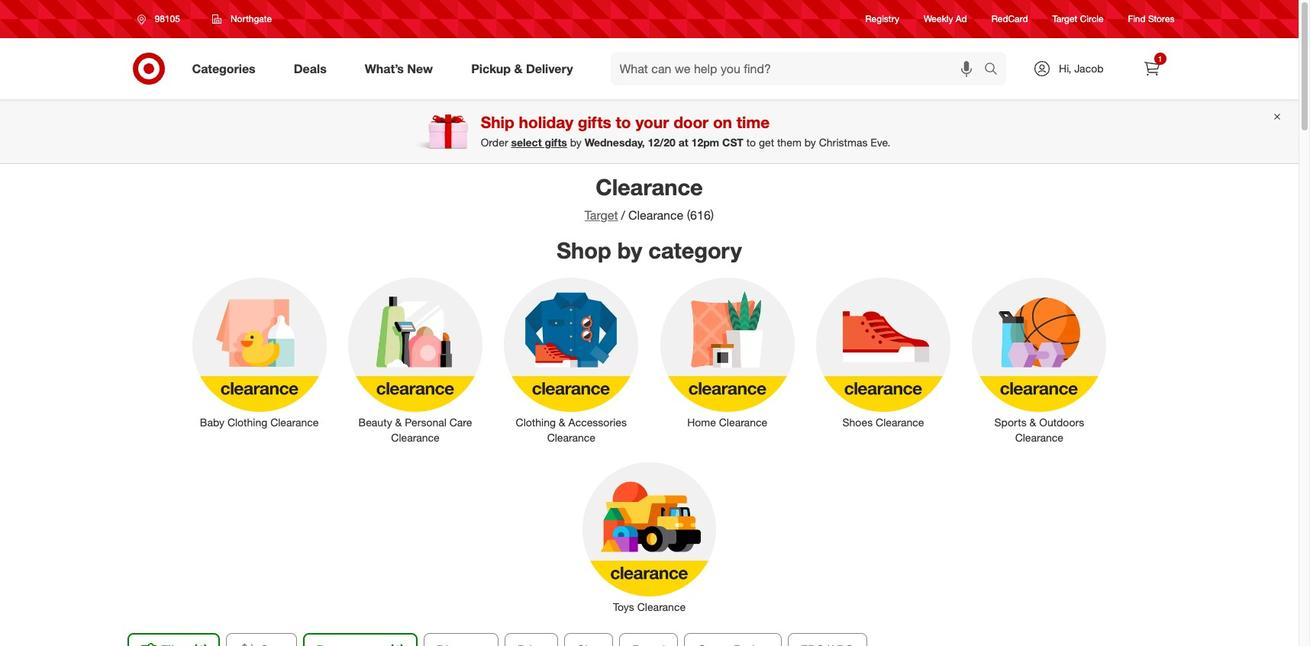 Task type: describe. For each thing, give the bounding box(es) containing it.
target link
[[585, 208, 618, 223]]

2 horizontal spatial by
[[805, 136, 816, 149]]

hi, jacob
[[1059, 62, 1104, 75]]

target circle link
[[1053, 13, 1104, 26]]

ship
[[481, 112, 514, 132]]

& for beauty
[[395, 416, 402, 429]]

pickup & delivery
[[471, 61, 573, 76]]

what's
[[365, 61, 404, 76]]

& for sports
[[1030, 416, 1036, 429]]

clearance inside clothing & accessories clearance
[[547, 432, 596, 445]]

on
[[713, 112, 732, 132]]

sports & outdoors clearance
[[994, 416, 1084, 445]]

clothing inside clothing & accessories clearance
[[516, 416, 556, 429]]

What can we help you find? suggestions appear below search field
[[610, 52, 988, 86]]

northgate button
[[202, 5, 282, 33]]

toys clearance
[[613, 601, 686, 614]]

order
[[481, 136, 508, 149]]

stores
[[1148, 13, 1175, 25]]

northgate
[[230, 13, 272, 24]]

target circle
[[1053, 13, 1104, 25]]

& for clothing
[[559, 416, 566, 429]]

& for pickup
[[514, 61, 523, 76]]

hi,
[[1059, 62, 1072, 75]]

select
[[511, 136, 542, 149]]

shop
[[557, 237, 611, 264]]

redcard
[[992, 13, 1028, 25]]

shoes clearance link
[[805, 275, 961, 431]]

registry link
[[866, 13, 899, 26]]

shoes
[[843, 416, 873, 429]]

them
[[777, 136, 802, 149]]

cst
[[722, 136, 744, 149]]

98105 button
[[127, 5, 196, 33]]

clearance inside beauty & personal care clearance
[[391, 432, 440, 445]]

find stores
[[1128, 13, 1175, 25]]

category
[[648, 237, 742, 264]]

jacob
[[1074, 62, 1104, 75]]

what's new
[[365, 61, 433, 76]]

pickup
[[471, 61, 511, 76]]

redcard link
[[992, 13, 1028, 26]]

home clearance
[[687, 416, 767, 429]]

12pm
[[691, 136, 719, 149]]

home
[[687, 416, 716, 429]]

beauty & personal care clearance
[[359, 416, 472, 445]]

at
[[679, 136, 689, 149]]

delivery
[[526, 61, 573, 76]]

what's new link
[[352, 52, 452, 86]]

clearance inside baby clothing clearance 'link'
[[270, 416, 319, 429]]

weekly
[[924, 13, 953, 25]]

0 horizontal spatial to
[[616, 112, 631, 132]]

pickup & delivery link
[[458, 52, 592, 86]]

christmas
[[819, 136, 868, 149]]

1 horizontal spatial to
[[746, 136, 756, 149]]

care
[[450, 416, 472, 429]]

toys
[[613, 601, 634, 614]]

1 link
[[1135, 52, 1169, 86]]



Task type: vqa. For each thing, say whether or not it's contained in the screenshot.
Skippy Chunky Peanut Butter - 40oz, 1 of 16 image
no



Task type: locate. For each thing, give the bounding box(es) containing it.
to up 'wednesday,'
[[616, 112, 631, 132]]

time
[[737, 112, 770, 132]]

clearance inside toys clearance link
[[637, 601, 686, 614]]

deals
[[294, 61, 327, 76]]

beauty & personal care clearance link
[[337, 275, 493, 446]]

home clearance link
[[649, 275, 805, 431]]

beauty
[[359, 416, 392, 429]]

(616)
[[687, 208, 714, 223]]

0 horizontal spatial gifts
[[545, 136, 567, 149]]

& right the beauty
[[395, 416, 402, 429]]

& inside beauty & personal care clearance
[[395, 416, 402, 429]]

1 horizontal spatial gifts
[[578, 112, 611, 132]]

toys clearance link
[[571, 460, 727, 616]]

by down /
[[618, 237, 642, 264]]

baby clothing clearance link
[[181, 275, 337, 431]]

98105
[[155, 13, 180, 24]]

baby clothing clearance
[[200, 416, 319, 429]]

baby
[[200, 416, 224, 429]]

/
[[621, 208, 625, 223]]

1 horizontal spatial clothing
[[516, 416, 556, 429]]

weekly ad link
[[924, 13, 967, 26]]

sports
[[994, 416, 1027, 429]]

&
[[514, 61, 523, 76], [395, 416, 402, 429], [559, 416, 566, 429], [1030, 416, 1036, 429]]

ship holiday gifts to your door on time order select gifts by wednesday, 12/20 at 12pm cst to get them by christmas eve.
[[481, 112, 891, 149]]

get
[[759, 136, 774, 149]]

clearance inside home clearance "link"
[[719, 416, 767, 429]]

clothing right baby
[[227, 416, 267, 429]]

search button
[[977, 52, 1014, 89]]

clearance target / clearance (616)
[[585, 173, 714, 223]]

0 horizontal spatial target
[[585, 208, 618, 223]]

& right pickup
[[514, 61, 523, 76]]

0 vertical spatial gifts
[[578, 112, 611, 132]]

& inside sports & outdoors clearance
[[1030, 416, 1036, 429]]

& inside clothing & accessories clearance
[[559, 416, 566, 429]]

by right the them
[[805, 136, 816, 149]]

& right sports at the right of the page
[[1030, 416, 1036, 429]]

1 vertical spatial to
[[746, 136, 756, 149]]

gifts down holiday
[[545, 136, 567, 149]]

registry
[[866, 13, 899, 25]]

1 horizontal spatial by
[[618, 237, 642, 264]]

personal
[[405, 416, 447, 429]]

target
[[1053, 13, 1078, 25], [585, 208, 618, 223]]

1 horizontal spatial target
[[1053, 13, 1078, 25]]

categories link
[[179, 52, 275, 86]]

search
[[977, 62, 1014, 78]]

1 vertical spatial gifts
[[545, 136, 567, 149]]

2 clothing from the left
[[516, 416, 556, 429]]

wednesday,
[[585, 136, 645, 149]]

ad
[[956, 13, 967, 25]]

shop by category
[[557, 237, 742, 264]]

to
[[616, 112, 631, 132], [746, 136, 756, 149]]

1 vertical spatial target
[[585, 208, 618, 223]]

0 horizontal spatial clothing
[[227, 416, 267, 429]]

1 clothing from the left
[[227, 416, 267, 429]]

sports & outdoors clearance link
[[961, 275, 1117, 446]]

outdoors
[[1039, 416, 1084, 429]]

holiday
[[519, 112, 573, 132]]

0 horizontal spatial by
[[570, 136, 582, 149]]

1
[[1158, 54, 1162, 63]]

clearance inside sports & outdoors clearance
[[1015, 432, 1064, 445]]

12/20
[[648, 136, 676, 149]]

eve.
[[871, 136, 891, 149]]

0 vertical spatial to
[[616, 112, 631, 132]]

find
[[1128, 13, 1146, 25]]

weekly ad
[[924, 13, 967, 25]]

target inside the 'clearance target / clearance (616)'
[[585, 208, 618, 223]]

accessories
[[569, 416, 627, 429]]

clothing left accessories
[[516, 416, 556, 429]]

clearance inside shoes clearance link
[[876, 416, 924, 429]]

clothing & accessories clearance
[[516, 416, 627, 445]]

to left get
[[746, 136, 756, 149]]

by
[[570, 136, 582, 149], [805, 136, 816, 149], [618, 237, 642, 264]]

target left circle
[[1053, 13, 1078, 25]]

by down holiday
[[570, 136, 582, 149]]

gifts up 'wednesday,'
[[578, 112, 611, 132]]

target left /
[[585, 208, 618, 223]]

find stores link
[[1128, 13, 1175, 26]]

categories
[[192, 61, 256, 76]]

new
[[407, 61, 433, 76]]

gifts
[[578, 112, 611, 132], [545, 136, 567, 149]]

clearance
[[596, 173, 703, 201], [628, 208, 684, 223], [270, 416, 319, 429], [719, 416, 767, 429], [876, 416, 924, 429], [391, 432, 440, 445], [547, 432, 596, 445], [1015, 432, 1064, 445], [637, 601, 686, 614]]

clothing
[[227, 416, 267, 429], [516, 416, 556, 429]]

& left accessories
[[559, 416, 566, 429]]

deals link
[[281, 52, 346, 86]]

door
[[674, 112, 709, 132]]

shoes clearance
[[843, 416, 924, 429]]

circle
[[1080, 13, 1104, 25]]

0 vertical spatial target
[[1053, 13, 1078, 25]]

your
[[636, 112, 669, 132]]

clothing inside 'link'
[[227, 416, 267, 429]]

clothing & accessories clearance link
[[493, 275, 649, 446]]



